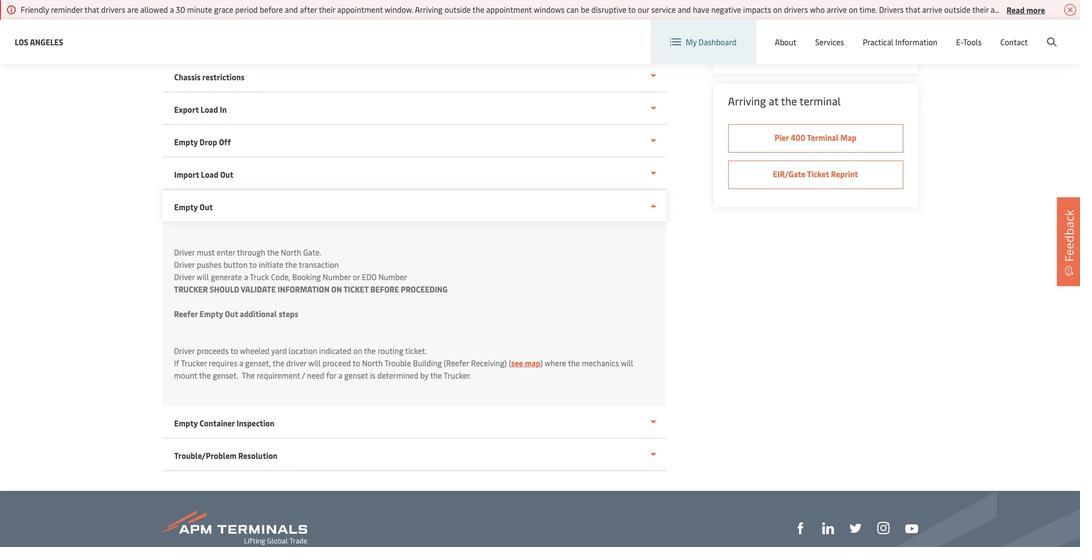 Task type: vqa. For each thing, say whether or not it's contained in the screenshot.
5th Grounded from the top
no



Task type: describe. For each thing, give the bounding box(es) containing it.
you tube link
[[906, 522, 919, 534]]

eir/gate ticket reprint
[[774, 168, 859, 179]]

1 arrive from the left
[[827, 4, 848, 15]]

youtube image
[[906, 524, 919, 533]]

export
[[174, 104, 199, 115]]

genset
[[345, 370, 368, 381]]

period
[[235, 4, 258, 15]]

information
[[896, 36, 938, 47]]

to inside driver must enter through the north gate. driver pushes button to initiate the transaction driver will generate a truck code, booking number or edo number trucker should validate information on ticket before proceeding
[[250, 259, 257, 270]]

shape link
[[795, 521, 807, 534]]

empty container inspection
[[174, 418, 274, 428]]

fill 44 link
[[850, 521, 862, 534]]

enter
[[217, 247, 235, 258]]

building
[[413, 358, 442, 368]]

) where the mechanics will mount the genset.  the requirement / need for a genset is determined by the trucker.
[[174, 358, 634, 381]]

empty drop off
[[174, 136, 231, 147]]

is
[[370, 370, 376, 381]]

yard
[[272, 345, 287, 356]]

time.
[[860, 4, 878, 15]]

by
[[421, 370, 429, 381]]

have
[[693, 4, 710, 15]]

switch
[[804, 29, 827, 39]]

see
[[511, 358, 524, 368]]

location
[[289, 345, 317, 356]]

3 appointment from the left
[[991, 4, 1037, 15]]

to up the requires
[[231, 345, 238, 356]]

information
[[278, 284, 330, 294]]

will right window
[[1068, 4, 1080, 15]]

reprint
[[832, 168, 859, 179]]

1 number from the left
[[323, 271, 351, 282]]

requires
[[209, 358, 237, 368]]

load for import
[[201, 169, 218, 180]]

eir/gate
[[774, 168, 806, 179]]

1 that from the left
[[85, 4, 99, 15]]

global menu
[[891, 29, 936, 40]]

login
[[983, 29, 1002, 40]]

driver
[[287, 358, 307, 368]]

must
[[197, 247, 215, 258]]

global
[[891, 29, 914, 40]]

empty out element
[[162, 222, 667, 406]]

a up the
[[239, 358, 244, 368]]

contact
[[1001, 36, 1029, 47]]

instagram link
[[878, 521, 890, 535]]

where
[[545, 358, 567, 368]]

will up need
[[309, 358, 321, 368]]

receiving)
[[471, 358, 507, 368]]

container
[[200, 418, 235, 428]]

to left our
[[629, 4, 636, 15]]

dashboard
[[699, 36, 737, 47]]

chassis restrictions button
[[162, 60, 667, 93]]

arriving at the terminal
[[729, 94, 841, 108]]

trucker.
[[444, 370, 472, 381]]

north inside driver must enter through the north gate. driver pushes button to initiate the transaction driver will generate a truck code, booking number or edo number trucker should validate information on ticket before proceeding
[[281, 247, 302, 258]]

impacts
[[744, 4, 772, 15]]

reefer
[[174, 308, 198, 319]]

disruptive
[[592, 4, 627, 15]]

mechanics
[[582, 358, 620, 368]]

ticket.
[[406, 345, 427, 356]]

angeles
[[30, 36, 63, 47]]

import load out
[[174, 169, 233, 180]]

twitter image
[[850, 523, 862, 534]]

instagram image
[[878, 522, 890, 535]]

switch location button
[[788, 29, 860, 39]]

in
[[220, 104, 227, 115]]

a inside driver must enter through the north gate. driver pushes button to initiate the transaction driver will generate a truck code, booking number or edo number trucker should validate information on ticket before proceeding
[[244, 271, 248, 282]]

practical information
[[863, 36, 938, 47]]

feedback
[[1062, 209, 1078, 262]]

map
[[841, 132, 857, 143]]

additional
[[240, 308, 277, 319]]

e-tools button
[[957, 20, 982, 64]]

services
[[816, 36, 845, 47]]

(reefer
[[444, 358, 469, 368]]

2 that from the left
[[906, 4, 921, 15]]

read more button
[[1007, 3, 1046, 16]]

contact button
[[1001, 20, 1029, 64]]

close alert image
[[1065, 4, 1077, 16]]

load for export
[[200, 104, 218, 115]]

drivers
[[880, 4, 905, 15]]

if
[[174, 358, 179, 368]]

1 vertical spatial arriving
[[729, 94, 767, 108]]

restrictions
[[202, 71, 244, 82]]

1 horizontal spatial on
[[774, 4, 783, 15]]

trouble/problem resolution
[[174, 450, 277, 461]]

2 and from the left
[[678, 4, 691, 15]]

4 driver from the top
[[174, 345, 195, 356]]

login / create account link
[[964, 20, 1062, 49]]

tools
[[964, 36, 982, 47]]

30
[[176, 4, 185, 15]]

services button
[[816, 20, 845, 64]]

ticket
[[808, 168, 830, 179]]

routing
[[378, 345, 404, 356]]

export load in
[[174, 104, 227, 115]]

more
[[1027, 4, 1046, 15]]

1 outside from the left
[[445, 4, 471, 15]]

grace
[[214, 4, 233, 15]]

trucker
[[174, 284, 208, 294]]

about button
[[776, 20, 797, 64]]

2 appointment from the left
[[487, 4, 532, 15]]

0 horizontal spatial arriving
[[415, 4, 443, 15]]

terminal
[[808, 132, 839, 143]]

1 driver from the top
[[174, 247, 195, 258]]



Task type: locate. For each thing, give the bounding box(es) containing it.
trouble
[[385, 358, 411, 368]]

0 horizontal spatial outside
[[445, 4, 471, 15]]

0 horizontal spatial their
[[319, 4, 336, 15]]

driver up trucker
[[174, 271, 195, 282]]

/ inside ) where the mechanics will mount the genset.  the requirement / need for a genset is determined by the trucker.
[[302, 370, 305, 381]]

2 vertical spatial out
[[225, 308, 238, 319]]

feedback button
[[1058, 197, 1081, 286]]

arrive right who
[[827, 4, 848, 15]]

out down 'off'
[[220, 169, 233, 180]]

ticket
[[344, 284, 369, 294]]

will inside driver must enter through the north gate. driver pushes button to initiate the transaction driver will generate a truck code, booking number or edo number trucker should validate information on ticket before proceeding
[[197, 271, 209, 282]]

that right drivers
[[906, 4, 921, 15]]

number
[[323, 271, 351, 282], [379, 271, 407, 282]]

linkedin__x28_alt_x29__3_ link
[[823, 521, 834, 534]]

import load out button
[[162, 158, 667, 190]]

that right the reminder
[[85, 4, 99, 15]]

through
[[237, 247, 266, 258]]

out inside "dropdown button"
[[200, 201, 213, 212]]

steps
[[279, 308, 298, 319]]

1 horizontal spatial their
[[973, 4, 990, 15]]

code,
[[271, 271, 290, 282]]

1 horizontal spatial and
[[678, 4, 691, 15]]

proceeds
[[197, 345, 229, 356]]

wheeled
[[240, 345, 270, 356]]

0 horizontal spatial north
[[281, 247, 302, 258]]

facebook image
[[795, 523, 807, 534]]

/ inside 'link'
[[1004, 29, 1007, 40]]

0 vertical spatial /
[[1004, 29, 1007, 40]]

arrive up menu
[[923, 4, 943, 15]]

inspection
[[237, 418, 274, 428]]

empty left drop
[[174, 136, 198, 147]]

windows
[[534, 4, 565, 15]]

friendly reminder that drivers are allowed a 30 minute grace period before and after their appointment window. arriving outside the appointment windows can be disruptive to our service and have negative impacts on drivers who arrive on time. drivers that arrive outside their appointment window will 
[[21, 4, 1081, 15]]

driver proceeds to wheeled yard location indicated on the routing ticket.
[[174, 345, 427, 356]]

2 arrive from the left
[[923, 4, 943, 15]]

see map link
[[511, 358, 541, 368]]

1 horizontal spatial that
[[906, 4, 921, 15]]

0 vertical spatial arriving
[[415, 4, 443, 15]]

/ left need
[[302, 370, 305, 381]]

0 horizontal spatial and
[[285, 4, 298, 15]]

0 vertical spatial north
[[281, 247, 302, 258]]

friendly
[[21, 4, 49, 15]]

1 horizontal spatial appointment
[[487, 4, 532, 15]]

and
[[285, 4, 298, 15], [678, 4, 691, 15]]

account
[[1033, 29, 1062, 40]]

the
[[242, 370, 255, 381]]

on
[[332, 284, 342, 294]]

north left 'gate.'
[[281, 247, 302, 258]]

and left after
[[285, 4, 298, 15]]

2 load from the top
[[201, 169, 218, 180]]

driver left pushes at the top of page
[[174, 259, 195, 270]]

apmt footer logo image
[[162, 511, 307, 545]]

1 and from the left
[[285, 4, 298, 15]]

to up genset
[[353, 358, 361, 368]]

0 horizontal spatial number
[[323, 271, 351, 282]]

transaction
[[299, 259, 339, 270]]

terminal
[[800, 94, 841, 108]]

window.
[[385, 4, 414, 15]]

2 driver from the top
[[174, 259, 195, 270]]

0 horizontal spatial that
[[85, 4, 99, 15]]

out
[[220, 169, 233, 180], [200, 201, 213, 212], [225, 308, 238, 319]]

practical
[[863, 36, 894, 47]]

a
[[170, 4, 174, 15], [244, 271, 248, 282], [239, 358, 244, 368], [339, 370, 343, 381]]

reminder
[[51, 4, 83, 15]]

appointment left window.
[[337, 4, 383, 15]]

and left have
[[678, 4, 691, 15]]

1 horizontal spatial number
[[379, 271, 407, 282]]

north up is
[[362, 358, 383, 368]]

their right after
[[319, 4, 336, 15]]

los angeles link
[[15, 36, 63, 48]]

empty for container
[[174, 418, 198, 428]]

a inside ) where the mechanics will mount the genset.  the requirement / need for a genset is determined by the trucker.
[[339, 370, 343, 381]]

1 vertical spatial load
[[201, 169, 218, 180]]

my dashboard button
[[671, 20, 737, 64]]

determined
[[378, 370, 419, 381]]

empty drop off button
[[162, 125, 667, 158]]

empty for out
[[174, 201, 198, 212]]

0 horizontal spatial arrive
[[827, 4, 848, 15]]

1 appointment from the left
[[337, 4, 383, 15]]

2 horizontal spatial appointment
[[991, 4, 1037, 15]]

my
[[686, 36, 697, 47]]

edo
[[362, 271, 377, 282]]

(
[[509, 358, 511, 368]]

requirement
[[257, 370, 300, 381]]

will right mechanics
[[621, 358, 634, 368]]

0 horizontal spatial appointment
[[337, 4, 383, 15]]

1 their from the left
[[319, 4, 336, 15]]

2 horizontal spatial on
[[850, 4, 858, 15]]

button
[[224, 259, 248, 270]]

1 drivers from the left
[[101, 4, 125, 15]]

allowed
[[140, 4, 168, 15]]

1 vertical spatial /
[[302, 370, 305, 381]]

off
[[219, 136, 231, 147]]

driver up if
[[174, 345, 195, 356]]

2 their from the left
[[973, 4, 990, 15]]

on left time.
[[850, 4, 858, 15]]

who
[[811, 4, 826, 15]]

)
[[541, 358, 543, 368]]

a right for
[[339, 370, 343, 381]]

service
[[652, 4, 676, 15]]

export load in button
[[162, 93, 667, 125]]

trouble/problem resolution button
[[162, 439, 667, 471]]

driver left must
[[174, 247, 195, 258]]

on up if trucker requires a genset, the driver will proceed to north trouble building (reefer receiving) ( see map
[[354, 345, 363, 356]]

proceeding
[[401, 284, 448, 294]]

will inside ) where the mechanics will mount the genset.  the requirement / need for a genset is determined by the trucker.
[[621, 358, 634, 368]]

1 horizontal spatial /
[[1004, 29, 1007, 40]]

empty inside "dropdown button"
[[174, 201, 198, 212]]

drivers left are
[[101, 4, 125, 15]]

login / create account
[[983, 29, 1062, 40]]

arriving
[[415, 4, 443, 15], [729, 94, 767, 108]]

empty out button
[[162, 190, 667, 222]]

2 number from the left
[[379, 271, 407, 282]]

linkedin image
[[823, 523, 834, 534]]

practical information button
[[863, 20, 938, 64]]

out for empty
[[225, 308, 238, 319]]

1 vertical spatial north
[[362, 358, 383, 368]]

arrive
[[827, 4, 848, 15], [923, 4, 943, 15]]

1 horizontal spatial north
[[362, 358, 383, 368]]

appointment left windows
[[487, 4, 532, 15]]

to down through
[[250, 259, 257, 270]]

chassis restrictions
[[174, 71, 244, 82]]

3 driver from the top
[[174, 271, 195, 282]]

number up the on
[[323, 271, 351, 282]]

empty for drop
[[174, 136, 198, 147]]

drop
[[200, 136, 217, 147]]

load inside dropdown button
[[201, 169, 218, 180]]

0 horizontal spatial on
[[354, 345, 363, 356]]

empty right reefer
[[200, 308, 223, 319]]

window
[[1039, 4, 1066, 15]]

outside
[[445, 4, 471, 15], [945, 4, 971, 15]]

0 horizontal spatial drivers
[[101, 4, 125, 15]]

pier
[[775, 132, 790, 143]]

a left the truck
[[244, 271, 248, 282]]

load inside 'dropdown button'
[[200, 104, 218, 115]]

out down should
[[225, 308, 238, 319]]

arriving left at
[[729, 94, 767, 108]]

empty
[[174, 136, 198, 147], [174, 201, 198, 212], [200, 308, 223, 319], [174, 418, 198, 428]]

1 horizontal spatial outside
[[945, 4, 971, 15]]

on inside "empty out" element
[[354, 345, 363, 356]]

will down pushes at the top of page
[[197, 271, 209, 282]]

2 outside from the left
[[945, 4, 971, 15]]

0 vertical spatial out
[[220, 169, 233, 180]]

1 load from the top
[[200, 104, 218, 115]]

their
[[319, 4, 336, 15], [973, 4, 990, 15]]

minute
[[187, 4, 212, 15]]

empty left container
[[174, 418, 198, 428]]

proceed
[[323, 358, 351, 368]]

on right impacts
[[774, 4, 783, 15]]

after
[[300, 4, 317, 15]]

genset,
[[245, 358, 271, 368]]

pier 400 terminal map link
[[729, 124, 904, 153]]

number up before
[[379, 271, 407, 282]]

need
[[307, 370, 325, 381]]

empty container inspection button
[[162, 406, 667, 439]]

trouble/problem
[[174, 450, 236, 461]]

load right import
[[201, 169, 218, 180]]

1 horizontal spatial arriving
[[729, 94, 767, 108]]

global menu button
[[869, 19, 946, 49]]

switch location
[[804, 29, 860, 39]]

0 vertical spatial load
[[200, 104, 218, 115]]

2 drivers from the left
[[785, 4, 809, 15]]

for
[[326, 370, 337, 381]]

e-tools
[[957, 36, 982, 47]]

reefer empty out additional steps
[[174, 308, 298, 319]]

arriving right window.
[[415, 4, 443, 15]]

load left 'in'
[[200, 104, 218, 115]]

0 horizontal spatial /
[[302, 370, 305, 381]]

create
[[1009, 29, 1032, 40]]

a left 30
[[170, 4, 174, 15]]

1 vertical spatial out
[[200, 201, 213, 212]]

resolution
[[238, 450, 277, 461]]

their up login
[[973, 4, 990, 15]]

load
[[200, 104, 218, 115], [201, 169, 218, 180]]

mount
[[174, 370, 197, 381]]

out down import load out
[[200, 201, 213, 212]]

appointment up login / create account 'link'
[[991, 4, 1037, 15]]

out for load
[[220, 169, 233, 180]]

empty down import
[[174, 201, 198, 212]]

driver must enter through the north gate. driver pushes button to initiate the transaction driver will generate a truck code, booking number or edo number trucker should validate information on ticket before proceeding
[[174, 247, 450, 294]]

out inside dropdown button
[[220, 169, 233, 180]]

/ right login
[[1004, 29, 1007, 40]]

1 horizontal spatial drivers
[[785, 4, 809, 15]]

map
[[525, 358, 541, 368]]

trucker
[[181, 358, 207, 368]]

drivers left who
[[785, 4, 809, 15]]

1 horizontal spatial arrive
[[923, 4, 943, 15]]

400
[[791, 132, 806, 143]]



